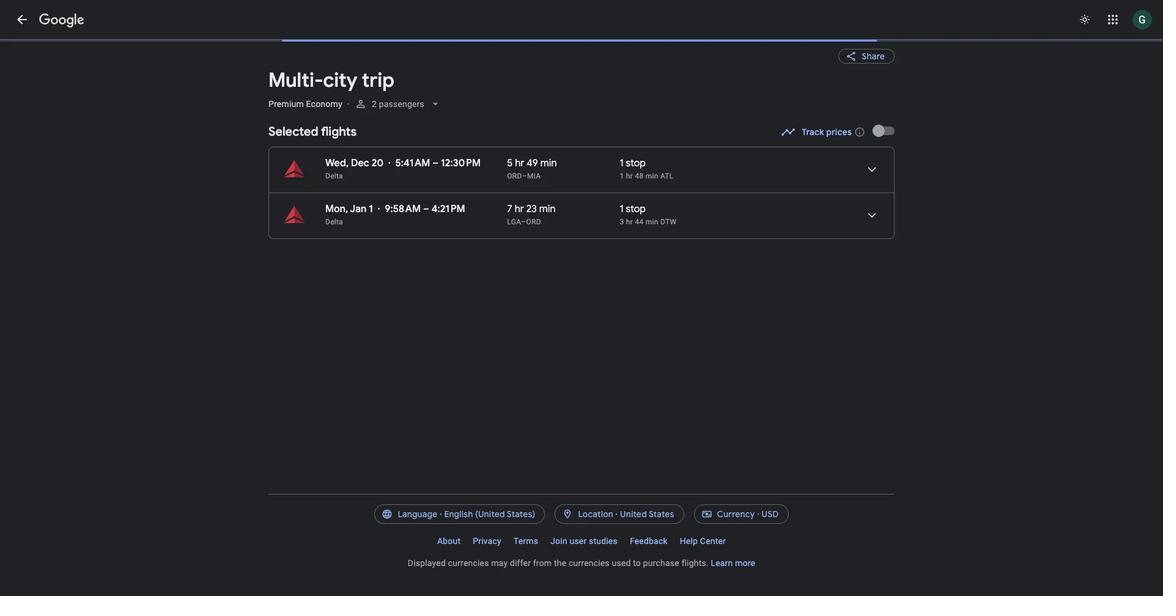 Task type: vqa. For each thing, say whether or not it's contained in the screenshot.
THE 5:41 AM on the left top
yes



Task type: describe. For each thing, give the bounding box(es) containing it.
not included: premium economy
[[352, 521, 480, 530]]

loading results progress bar
[[0, 39, 1164, 42]]

min inside 1 stop 1 hr 48 min atl
[[646, 172, 659, 180]]

per for matching
[[607, 481, 619, 491]]

main content containing multi-city trip
[[269, 39, 895, 597]]

checked for included:
[[366, 481, 399, 491]]

1 left 48
[[620, 172, 624, 180]]

1 vertical spatial premium
[[406, 521, 441, 530]]

continue button
[[518, 535, 681, 565]]

selected flights
[[269, 124, 357, 140]]

– inside 5 hr 49 min ord – mia
[[522, 172, 527, 180]]

stop for 5 hr 49 min
[[626, 157, 646, 169]]

1 inside 1 stop 3 hr 44 min dtw
[[620, 203, 624, 215]]

checked inside 2 free checked bags per passenger
[[753, 500, 786, 510]]

free
[[736, 500, 751, 510]]

mia
[[527, 172, 541, 180]]

go back image
[[15, 12, 29, 27]]

total duration 5 hr 49 min. element
[[507, 157, 620, 171]]

passenger
[[729, 513, 770, 523]]

hr inside 1 stop 1 hr 48 min atl
[[626, 172, 633, 180]]

continue anyway
[[376, 545, 446, 556]]

passenger: for option
[[540, 493, 583, 503]]

passengers
[[379, 99, 424, 109]]

matching
[[585, 521, 621, 530]]

44
[[635, 218, 644, 226]]

prices
[[827, 127, 852, 138]]

jan
[[350, 203, 367, 215]]

list containing wed, dec 20
[[269, 147, 895, 239]]

$60 for premium
[[397, 493, 412, 503]]

5 hr 49 min ord – mia
[[507, 157, 557, 180]]

continue for continue
[[581, 545, 618, 556]]

2 passengers
[[372, 99, 424, 109]]

cheapest
[[518, 521, 555, 530]]

checked for option
[[555, 481, 588, 491]]

total duration 7 hr 23 min. element
[[507, 203, 620, 217]]

$2,171
[[843, 68, 895, 93]]

– left arrival time: 4:21 pm. text field
[[423, 203, 429, 215]]

1 stop 3 hr 44 min dtw
[[620, 203, 677, 226]]

Arrival time: 12:30 PM. text field
[[441, 157, 481, 169]]

hr inside 1 stop 3 hr 44 min dtw
[[626, 218, 633, 226]]

city
[[323, 68, 358, 93]]

flight details. flight on monday, january 1. leaves laguardia airport at 9:58 am on monday, january 1 and arrives at o'hare international airport at 4:21 pm on monday, january 1. image
[[858, 201, 887, 230]]

economy
[[306, 99, 342, 109]]

cheapest option matching your search
[[518, 521, 669, 530]]

23
[[527, 203, 537, 215]]

1 stop 1 hr 48 min atl
[[620, 157, 674, 180]]

 image inside list
[[378, 203, 380, 215]]

continue anyway button
[[330, 535, 493, 565]]

min inside 5 hr 49 min ord – mia
[[541, 157, 557, 169]]

change appearance image
[[1071, 5, 1100, 34]]

mon, jan 1
[[326, 203, 373, 215]]

wed,
[[326, 157, 349, 169]]

included:
[[368, 521, 404, 530]]

min inside "7 hr 23 min lga – ord"
[[539, 203, 556, 215]]

2 for 2 passengers
[[372, 99, 377, 109]]

multi-city trip
[[269, 68, 394, 93]]

1 stop flight. element for 5 hr 49 min
[[620, 157, 646, 171]]

5:41 am
[[396, 157, 430, 169]]

hr inside "7 hr 23 min lga – ord"
[[515, 203, 524, 215]]

bags
[[788, 500, 808, 510]]

delta for wed,
[[326, 172, 343, 180]]

track
[[802, 127, 825, 138]]

9:58 am
[[385, 203, 421, 215]]

Arrival time: 4:21 PM. text field
[[432, 203, 466, 215]]



Task type: locate. For each thing, give the bounding box(es) containing it.
ord
[[507, 172, 522, 180], [526, 218, 541, 226]]

share
[[862, 51, 885, 62]]

1 stop flight. element
[[620, 157, 646, 171], [620, 203, 646, 217]]

5:41 am – 12:30 pm
[[396, 157, 481, 169]]

$60 for matching
[[586, 493, 600, 503]]

2 1st checked bag per passenger: from the left
[[540, 481, 619, 503]]

2 1 stop flight. element from the top
[[620, 203, 646, 217]]

per
[[418, 481, 431, 491], [607, 481, 619, 491], [810, 500, 822, 510]]

1st up not
[[352, 481, 364, 491]]

1 vertical spatial 1 stop flight. element
[[620, 203, 646, 217]]

12:30 pm
[[441, 157, 481, 169]]

hr
[[515, 157, 525, 169], [626, 172, 633, 180], [515, 203, 524, 215], [626, 218, 633, 226]]

1 right 'jan'
[[369, 203, 373, 215]]

2 continue from the left
[[581, 545, 618, 556]]

2 stop from the top
[[626, 203, 646, 215]]

trip
[[362, 68, 394, 93]]

0 horizontal spatial checked
[[366, 481, 399, 491]]

3
[[620, 218, 624, 226]]

0 horizontal spatial 1st
[[352, 481, 364, 491]]

main content
[[269, 39, 895, 597]]

2 inside 2 free checked bags per passenger
[[729, 500, 734, 510]]

flight details. flight on wednesday, december 20. leaves o'hare international airport at 5:41 am on wednesday, december 20 and arrives at miami international airport at 12:30 pm on wednesday, december 20. image
[[858, 155, 887, 184]]

2 down trip
[[372, 99, 377, 109]]

– right 5:41 am
[[433, 157, 439, 169]]

1 vertical spatial 2
[[729, 500, 734, 510]]

passenger: up "option" at the bottom
[[540, 493, 583, 503]]

continue down matching
[[581, 545, 618, 556]]

mon,
[[326, 203, 348, 215]]

20
[[372, 157, 384, 169]]

–
[[433, 157, 439, 169], [522, 172, 527, 180], [423, 203, 429, 215], [521, 218, 526, 226]]

ord down 5
[[507, 172, 522, 180]]

min inside 1 stop 3 hr 44 min dtw
[[646, 218, 659, 226]]

per up matching
[[607, 481, 619, 491]]

1 1st from the left
[[352, 481, 364, 491]]

checked up "option" at the bottom
[[555, 481, 588, 491]]

track prices
[[802, 127, 852, 138]]

atl
[[661, 172, 674, 180]]

1st checked bag per passenger:
[[352, 481, 431, 503], [540, 481, 619, 503]]

option
[[557, 521, 582, 530]]

1 horizontal spatial 1st
[[540, 481, 553, 491]]

economy
[[444, 521, 480, 530]]

– down "49"
[[522, 172, 527, 180]]

1 vertical spatial ord
[[526, 218, 541, 226]]

ord inside "7 hr 23 min lga – ord"
[[526, 218, 541, 226]]

1 horizontal spatial 1st checked bag per passenger:
[[540, 481, 619, 503]]

premium economy
[[269, 99, 342, 109]]

layover (1 of 1) is a 1 hr 48 min layover at hartsfield-jackson atlanta international airport in atlanta. element
[[620, 171, 733, 181]]

1 horizontal spatial premium
[[406, 521, 441, 530]]

continue inside button
[[376, 545, 413, 556]]

Departure time: 5:41 AM. text field
[[396, 157, 430, 169]]

premium up anyway
[[406, 521, 441, 530]]

1st checked bag per passenger: for included:
[[352, 481, 431, 503]]

delta
[[326, 172, 343, 180], [326, 218, 343, 226]]

selected
[[269, 124, 319, 140]]

1 stop flight. element up the 44
[[620, 203, 646, 217]]

0 vertical spatial stop
[[626, 157, 646, 169]]

checked up passenger
[[753, 500, 786, 510]]

2 inside 2 passengers popup button
[[372, 99, 377, 109]]

2 delta from the top
[[326, 218, 343, 226]]

– inside "7 hr 23 min lga – ord"
[[521, 218, 526, 226]]

1 bag from the left
[[401, 481, 416, 491]]

1 $60 from the left
[[397, 493, 412, 503]]

4:21 pm
[[432, 203, 466, 215]]

flight on monday, january 1. leaves laguardia airport at 9:58 am on monday, january 1 and arrives at o'hare international airport at 4:21 pm on monday, january 1. element
[[326, 203, 466, 215]]

0 vertical spatial 1 stop flight. element
[[620, 157, 646, 171]]

$60 up not included: premium economy
[[397, 493, 412, 503]]

layover (1 of 1) is a 3 hr 44 min layover at detroit metropolitan wayne county airport in detroit. element
[[620, 217, 733, 227]]

1 horizontal spatial per
[[607, 481, 619, 491]]

7
[[507, 203, 513, 215]]

bag for premium
[[401, 481, 416, 491]]

bag for matching
[[590, 481, 604, 491]]

bag up cheapest option matching your search
[[590, 481, 604, 491]]

continue for continue anyway
[[376, 545, 413, 556]]

premium down multi-
[[269, 99, 304, 109]]

Departure time: 9:58 AM. text field
[[385, 203, 421, 215]]

1 horizontal spatial bag
[[590, 481, 604, 491]]

per for premium
[[418, 481, 431, 491]]

flight on wednesday, december 20. leaves o'hare international airport at 5:41 am on wednesday, december 20 and arrives at miami international airport at 12:30 pm on wednesday, december 20. element
[[326, 157, 481, 169]]

1st for cheapest
[[540, 481, 553, 491]]

1 horizontal spatial $60
[[586, 493, 600, 503]]

ord down 23
[[526, 218, 541, 226]]

checked up included: on the left bottom
[[366, 481, 399, 491]]

0 horizontal spatial continue
[[376, 545, 413, 556]]

7 hr 23 min lga – ord
[[507, 203, 556, 226]]

1 horizontal spatial 2
[[729, 500, 734, 510]]

– down total duration 7 hr 23 min. element
[[521, 218, 526, 226]]

anyway
[[415, 545, 446, 556]]

1st for not
[[352, 481, 364, 491]]

1st
[[352, 481, 364, 491], [540, 481, 553, 491]]

learn more about tracked prices image
[[855, 127, 866, 138]]

your
[[624, 521, 641, 530]]

9:58 am – 4:21 pm
[[385, 203, 466, 215]]

stop inside 1 stop 3 hr 44 min dtw
[[626, 203, 646, 215]]

min right 23
[[539, 203, 556, 215]]

continue
[[376, 545, 413, 556], [581, 545, 618, 556]]

0 horizontal spatial passenger:
[[352, 493, 395, 503]]

$60
[[397, 493, 412, 503], [586, 493, 600, 503]]

2 horizontal spatial per
[[810, 500, 822, 510]]

2 bag from the left
[[590, 481, 604, 491]]

1st checked bag per passenger: up included: on the left bottom
[[352, 481, 431, 503]]

 image
[[347, 99, 350, 109]]

0 horizontal spatial 1st checked bag per passenger:
[[352, 481, 431, 503]]

2 free checked bags per passenger
[[729, 500, 822, 523]]

1 horizontal spatial passenger:
[[540, 493, 583, 503]]

delta down the wed,
[[326, 172, 343, 180]]

min right "49"
[[541, 157, 557, 169]]

49
[[527, 157, 538, 169]]

hr right the 3
[[626, 218, 633, 226]]

hr right 5
[[515, 157, 525, 169]]

5
[[507, 157, 513, 169]]

2 left free
[[729, 500, 734, 510]]

stop for 7 hr 23 min
[[626, 203, 646, 215]]

0 horizontal spatial ord
[[507, 172, 522, 180]]

1 delta from the top
[[326, 172, 343, 180]]

dtw
[[661, 218, 677, 226]]

min right the 44
[[646, 218, 659, 226]]

per up not included: premium economy
[[418, 481, 431, 491]]

stop
[[626, 157, 646, 169], [626, 203, 646, 215]]

0 vertical spatial premium
[[269, 99, 304, 109]]

0 vertical spatial ord
[[507, 172, 522, 180]]

1
[[620, 157, 624, 169], [620, 172, 624, 180], [369, 203, 373, 215], [620, 203, 624, 215]]

min right 48
[[646, 172, 659, 180]]

flights
[[321, 124, 357, 140]]

share button
[[839, 49, 895, 64]]

passenger: for included:
[[352, 493, 395, 503]]

2 $60 from the left
[[586, 493, 600, 503]]

hr right 7
[[515, 203, 524, 215]]

min
[[541, 157, 557, 169], [646, 172, 659, 180], [539, 203, 556, 215], [646, 218, 659, 226]]

1 passenger: from the left
[[352, 493, 395, 503]]

1st checked bag per passenger: up "option" at the bottom
[[540, 481, 619, 503]]

1 vertical spatial stop
[[626, 203, 646, 215]]

1 stop flight. element for 7 hr 23 min
[[620, 203, 646, 217]]

1 continue from the left
[[376, 545, 413, 556]]

2 1st from the left
[[540, 481, 553, 491]]

search
[[643, 521, 669, 530]]

2 passenger: from the left
[[540, 493, 583, 503]]

list
[[269, 147, 895, 239]]

0 vertical spatial delta
[[326, 172, 343, 180]]

1 1st checked bag per passenger: from the left
[[352, 481, 431, 503]]

bag up not included: premium economy
[[401, 481, 416, 491]]

0 horizontal spatial bag
[[401, 481, 416, 491]]

stop inside 1 stop 1 hr 48 min atl
[[626, 157, 646, 169]]

1st checked bag per passenger: for option
[[540, 481, 619, 503]]

2 for 2 free checked bags per passenger
[[729, 500, 734, 510]]

2 horizontal spatial checked
[[753, 500, 786, 510]]

 image
[[378, 203, 380, 215]]

per inside 2 free checked bags per passenger
[[810, 500, 822, 510]]

passenger:
[[352, 493, 395, 503], [540, 493, 583, 503]]

delta down "mon,"
[[326, 218, 343, 226]]

stop up the 44
[[626, 203, 646, 215]]

1 up layover (1 of 1) is a 1 hr 48 min layover at hartsfield-jackson atlanta international airport in atlanta. element
[[620, 157, 624, 169]]

48
[[635, 172, 644, 180]]

continue down included: on the left bottom
[[376, 545, 413, 556]]

per right bags on the bottom of the page
[[810, 500, 822, 510]]

0 horizontal spatial $60
[[397, 493, 412, 503]]

1 stop flight. element up 48
[[620, 157, 646, 171]]

0 horizontal spatial per
[[418, 481, 431, 491]]

hr inside 5 hr 49 min ord – mia
[[515, 157, 525, 169]]

lga
[[507, 218, 521, 226]]

1 horizontal spatial ord
[[526, 218, 541, 226]]

bag
[[401, 481, 416, 491], [590, 481, 604, 491]]

1 horizontal spatial checked
[[555, 481, 588, 491]]

wed, dec 20
[[326, 157, 384, 169]]

1 1 stop flight. element from the top
[[620, 157, 646, 171]]

0 horizontal spatial 2
[[372, 99, 377, 109]]

delta for mon,
[[326, 218, 343, 226]]

passenger: up included: on the left bottom
[[352, 493, 395, 503]]

hr left 48
[[626, 172, 633, 180]]

Multi-city trip text field
[[269, 68, 810, 93]]

2
[[372, 99, 377, 109], [729, 500, 734, 510]]

1 stop from the top
[[626, 157, 646, 169]]

premium
[[269, 99, 304, 109], [406, 521, 441, 530]]

1 horizontal spatial continue
[[581, 545, 618, 556]]

checked
[[366, 481, 399, 491], [555, 481, 588, 491], [753, 500, 786, 510]]

0 horizontal spatial premium
[[269, 99, 304, 109]]

$60 up cheapest option matching your search
[[586, 493, 600, 503]]

multi-
[[269, 68, 323, 93]]

dec
[[351, 157, 369, 169]]

ord inside 5 hr 49 min ord – mia
[[507, 172, 522, 180]]

1 up the 3
[[620, 203, 624, 215]]

not
[[352, 521, 366, 530]]

1st up cheapest
[[540, 481, 553, 491]]

continue inside button
[[581, 545, 618, 556]]

1 vertical spatial delta
[[326, 218, 343, 226]]

stop up 48
[[626, 157, 646, 169]]

0 vertical spatial 2
[[372, 99, 377, 109]]

2 passengers button
[[350, 89, 446, 119]]



